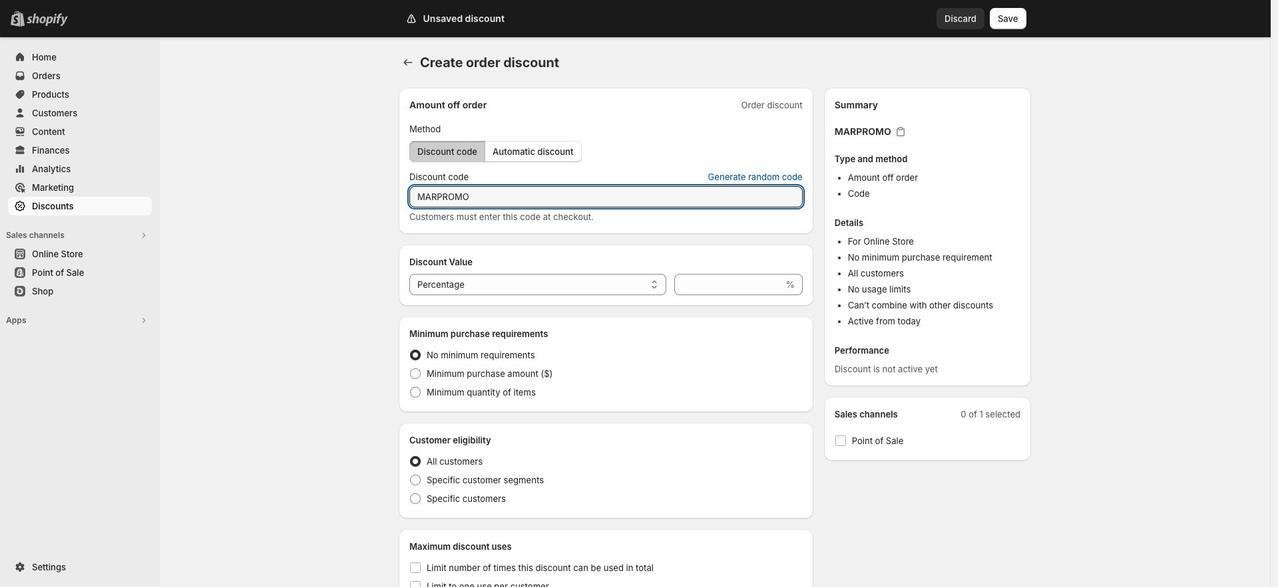 Task type: vqa. For each thing, say whether or not it's contained in the screenshot.
text field
yes



Task type: describe. For each thing, give the bounding box(es) containing it.
shopify image
[[27, 13, 68, 27]]



Task type: locate. For each thing, give the bounding box(es) containing it.
None text field
[[409, 186, 803, 208], [674, 274, 784, 296], [409, 186, 803, 208], [674, 274, 784, 296]]



